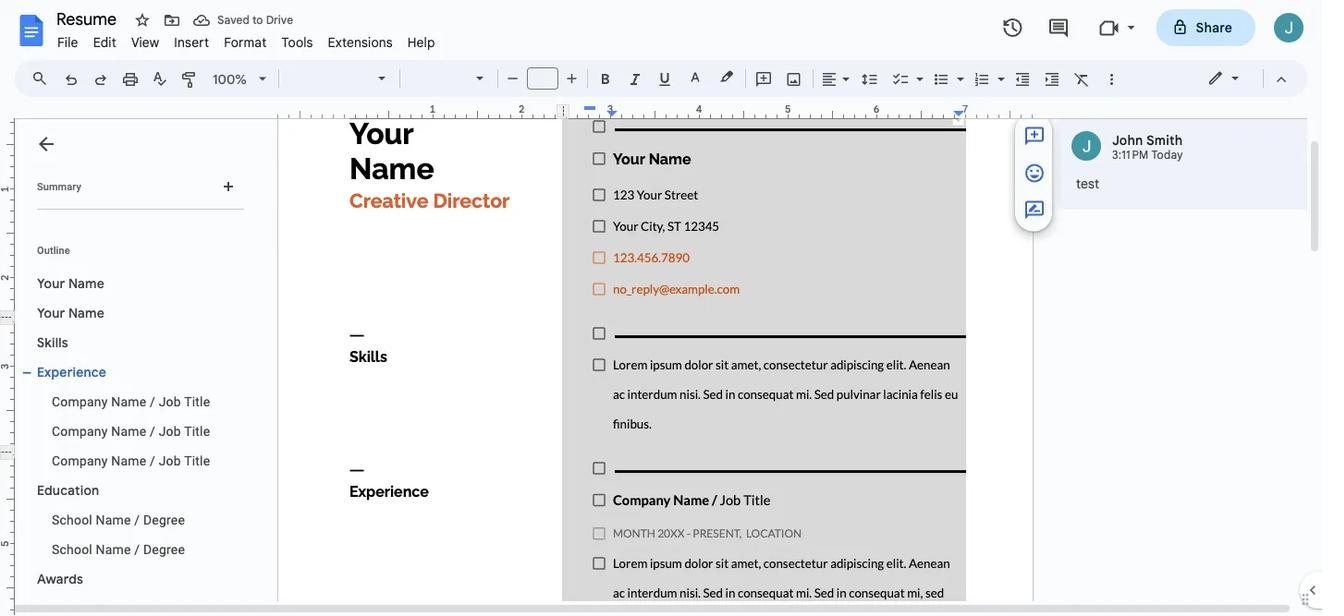 Task type: locate. For each thing, give the bounding box(es) containing it.
saved to drive button
[[189, 7, 298, 33]]

smith
[[1147, 132, 1183, 148]]

company
[[52, 394, 108, 410], [52, 424, 108, 439], [52, 454, 108, 469]]

insert
[[174, 34, 209, 50]]

1 company name / job title from the top
[[52, 394, 210, 410]]

1 company from the top
[[52, 394, 108, 410]]

2 vertical spatial job
[[159, 454, 181, 469]]

3:11 pm
[[1112, 148, 1149, 162]]

1 vertical spatial company name / job title
[[52, 424, 210, 439]]

insert image image
[[784, 66, 805, 92]]

help menu item
[[400, 31, 443, 53]]

1 vertical spatial size image
[[1024, 162, 1046, 184]]

test
[[1076, 176, 1100, 192]]

1 vertical spatial title
[[184, 424, 210, 439]]

school down education
[[52, 513, 92, 528]]

job
[[159, 394, 181, 410], [159, 424, 181, 439], [159, 454, 181, 469]]

size image
[[1024, 125, 1046, 147], [1024, 162, 1046, 184]]

2 school from the top
[[52, 542, 92, 558]]

tools
[[282, 34, 313, 50]]

format
[[224, 34, 267, 50]]

document outline element
[[15, 119, 266, 617]]

2 degree from the top
[[143, 542, 185, 558]]

your
[[37, 276, 65, 292], [37, 305, 65, 321]]

1 size image from the top
[[1024, 125, 1046, 147]]

2 vertical spatial company
[[52, 454, 108, 469]]

1 vertical spatial job
[[159, 424, 181, 439]]

saved
[[217, 13, 250, 27]]

list
[[1057, 115, 1318, 210]]

1 school from the top
[[52, 513, 92, 528]]

today
[[1152, 148, 1183, 162]]

your up skills
[[37, 305, 65, 321]]

0 vertical spatial school name / degree
[[52, 513, 185, 528]]

Menus field
[[23, 66, 64, 92]]

/
[[150, 394, 155, 410], [150, 424, 155, 439], [150, 454, 155, 469], [134, 513, 140, 528], [134, 542, 140, 558]]

size image up size icon
[[1024, 162, 1046, 184]]

insert menu item
[[167, 31, 217, 53]]

extensions menu item
[[321, 31, 400, 53]]

0 vertical spatial school
[[52, 513, 92, 528]]

edit menu item
[[86, 31, 124, 53]]

your name
[[37, 276, 105, 292], [37, 305, 105, 321]]

school name / degree up awards
[[52, 542, 185, 558]]

list containing john smith
[[1057, 115, 1318, 210]]

1 vertical spatial your name
[[37, 305, 105, 321]]

Zoom text field
[[208, 67, 252, 92]]

align image
[[819, 66, 841, 92]]

summary
[[37, 181, 81, 192]]

2 vertical spatial company name / job title
[[52, 454, 210, 469]]

3 company from the top
[[52, 454, 108, 469]]

2 your name from the top
[[37, 305, 105, 321]]

0 vertical spatial your
[[37, 276, 65, 292]]

your down 'outline'
[[37, 276, 65, 292]]

size image left john smith icon
[[1024, 125, 1046, 147]]

1 vertical spatial degree
[[143, 542, 185, 558]]

school up awards
[[52, 542, 92, 558]]

to
[[252, 13, 263, 27]]

extensions
[[328, 34, 393, 50]]

0 vertical spatial size image
[[1024, 125, 1046, 147]]

application
[[0, 0, 1322, 617]]

awards
[[37, 572, 83, 588]]

company name / job title
[[52, 394, 210, 410], [52, 424, 210, 439], [52, 454, 210, 469]]

school name / degree down education
[[52, 513, 185, 528]]

2 your from the top
[[37, 305, 65, 321]]

1 your from the top
[[37, 276, 65, 292]]

view
[[131, 34, 159, 50]]

2 job from the top
[[159, 424, 181, 439]]

school name / degree
[[52, 513, 185, 528], [52, 542, 185, 558]]

menu bar containing file
[[50, 24, 443, 55]]

1 vertical spatial school name / degree
[[52, 542, 185, 558]]

0 vertical spatial degree
[[143, 513, 185, 528]]

1 vertical spatial company
[[52, 424, 108, 439]]

1 job from the top
[[159, 394, 181, 410]]

2 company name / job title from the top
[[52, 424, 210, 439]]

name
[[68, 276, 105, 292], [68, 305, 105, 321], [111, 394, 146, 410], [111, 424, 146, 439], [111, 454, 146, 469], [96, 513, 131, 528], [96, 542, 131, 558]]

your name down 'outline'
[[37, 276, 105, 292]]

degree
[[143, 513, 185, 528], [143, 542, 185, 558]]

1 vertical spatial school
[[52, 542, 92, 558]]

0 vertical spatial company
[[52, 394, 108, 410]]

0 vertical spatial title
[[184, 394, 210, 410]]

outline
[[37, 245, 70, 256]]

mode and view toolbar
[[1194, 60, 1297, 97]]

title
[[184, 394, 210, 410], [184, 424, 210, 439], [184, 454, 210, 469]]

0 vertical spatial your name
[[37, 276, 105, 292]]

0 vertical spatial company name / job title
[[52, 394, 210, 410]]

Star checkbox
[[129, 7, 155, 33]]

2 vertical spatial title
[[184, 454, 210, 469]]

menu bar banner
[[0, 0, 1322, 617]]

menu bar
[[50, 24, 443, 55]]

your name up skills
[[37, 305, 105, 321]]

1 vertical spatial your
[[37, 305, 65, 321]]

school
[[52, 513, 92, 528], [52, 542, 92, 558]]

share
[[1196, 19, 1233, 36]]

0 vertical spatial job
[[159, 394, 181, 410]]



Task type: describe. For each thing, give the bounding box(es) containing it.
john smith 3:11 pm today
[[1112, 132, 1183, 162]]

skills
[[37, 335, 68, 351]]

3 company name / job title from the top
[[52, 454, 210, 469]]

saved to drive
[[217, 13, 293, 27]]

file menu item
[[50, 31, 86, 53]]

main toolbar
[[55, 0, 1126, 383]]

file
[[57, 34, 78, 50]]

1 school name / degree from the top
[[52, 513, 185, 528]]

menu bar inside "menu bar" 'banner'
[[50, 24, 443, 55]]

3 title from the top
[[184, 454, 210, 469]]

1 your name from the top
[[37, 276, 105, 292]]

Zoom field
[[205, 66, 275, 94]]

2 size image from the top
[[1024, 162, 1046, 184]]

edit
[[93, 34, 116, 50]]

1 degree from the top
[[143, 513, 185, 528]]

outline heading
[[15, 243, 252, 269]]

application containing share
[[0, 0, 1322, 617]]

help
[[408, 34, 435, 50]]

summary heading
[[37, 179, 81, 194]]

Font size text field
[[528, 68, 558, 90]]

view menu item
[[124, 31, 167, 53]]

Font size field
[[527, 68, 566, 91]]

text color image
[[685, 66, 706, 88]]

2 title from the top
[[184, 424, 210, 439]]

drive
[[266, 13, 293, 27]]

john smith image
[[1072, 131, 1101, 161]]

Rename text field
[[50, 7, 128, 30]]

tools menu item
[[274, 31, 321, 53]]

size image
[[1024, 199, 1046, 221]]

2 company from the top
[[52, 424, 108, 439]]

3 job from the top
[[159, 454, 181, 469]]

1 title from the top
[[184, 394, 210, 410]]

click to select borders image
[[953, 114, 965, 126]]

highlight color image
[[717, 66, 737, 88]]

2 school name / degree from the top
[[52, 542, 185, 558]]

john
[[1112, 132, 1144, 148]]

format menu item
[[217, 31, 274, 53]]

education
[[37, 483, 99, 499]]

share button
[[1156, 9, 1256, 46]]

experience
[[37, 364, 106, 381]]



Task type: vqa. For each thing, say whether or not it's contained in the screenshot.
second 'Degree'
yes



